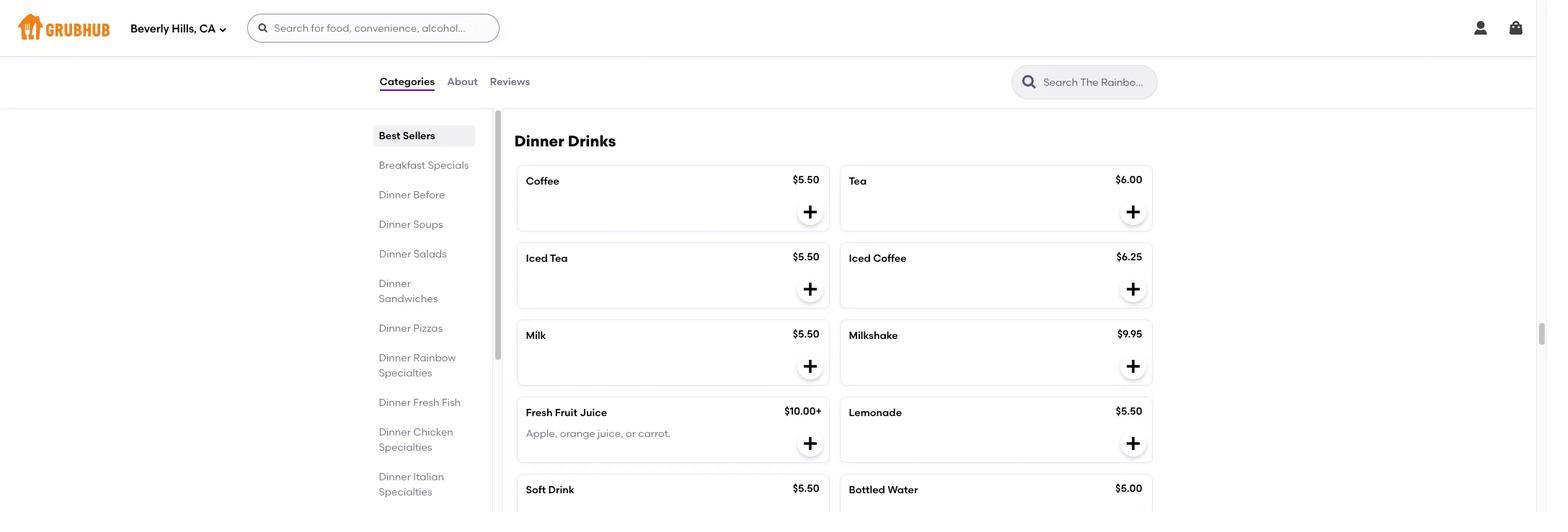 Task type: describe. For each thing, give the bounding box(es) containing it.
$12.25
[[790, 45, 820, 57]]

rainbow
[[413, 352, 456, 364]]

dinner before
[[379, 189, 445, 201]]

iced for iced tea
[[526, 253, 548, 265]]

soups
[[413, 219, 443, 231]]

dinner pizzas
[[379, 322, 443, 335]]

chicken
[[413, 426, 454, 438]]

dinner fresh fish tab
[[379, 395, 469, 410]]

dinner for dinner before
[[379, 189, 411, 201]]

categories
[[380, 76, 435, 88]]

$5.50 for iced coffee
[[793, 251, 820, 263]]

fresh inside tab
[[413, 397, 440, 409]]

orange
[[560, 427, 596, 440]]

svg image for coffee
[[802, 204, 819, 221]]

ice
[[526, 46, 541, 59]]

dinner chicken specialties tab
[[379, 425, 469, 455]]

dinner for dinner pizzas
[[379, 322, 411, 335]]

before
[[413, 189, 445, 201]]

dinner for dinner fresh fish
[[379, 397, 411, 409]]

dinner for dinner soups
[[379, 219, 411, 231]]

fruit
[[555, 407, 578, 419]]

best sellers tab
[[379, 128, 469, 144]]

about
[[447, 76, 478, 88]]

0 vertical spatial coffee
[[526, 175, 560, 188]]

chocolate,
[[526, 67, 580, 79]]

dinner rainbow specialties
[[379, 352, 456, 379]]

beverly
[[131, 22, 169, 35]]

+
[[816, 406, 822, 418]]

$5.00
[[1116, 483, 1143, 495]]

milk
[[526, 330, 546, 342]]

dinner salads
[[379, 248, 447, 260]]

0 horizontal spatial or
[[626, 427, 636, 440]]

breakfast specials tab
[[379, 158, 469, 173]]

dinner for dinner rainbow specialties
[[379, 352, 411, 364]]

$5.50 for milkshake
[[793, 328, 820, 341]]

reviews
[[490, 76, 530, 88]]

svg image inside main navigation navigation
[[219, 25, 227, 34]]

water
[[888, 484, 918, 496]]

$6.00
[[1116, 174, 1143, 186]]

1 horizontal spatial coffee
[[873, 253, 907, 265]]

dinner before tab
[[379, 188, 469, 203]]

italian
[[413, 471, 444, 483]]

0 vertical spatial tea
[[849, 175, 867, 188]]

dinner for dinner sandwiches
[[379, 278, 411, 290]]

dinner italian specialties tab
[[379, 469, 469, 500]]

bottled water
[[849, 484, 918, 496]]

soft drink
[[526, 484, 575, 496]]

apple,
[[526, 427, 558, 440]]

carrot.
[[638, 427, 671, 440]]

chocolate, strawberry or vanilla.
[[526, 67, 684, 79]]

fresh fruit juice
[[526, 407, 607, 419]]

specials
[[428, 159, 469, 172]]

sinful
[[849, 46, 877, 59]]

sellers
[[403, 130, 435, 142]]

$5.50 for bottled water
[[793, 483, 820, 495]]

pizzas
[[413, 322, 443, 335]]

best
[[379, 130, 401, 142]]

dinner rainbow specialties tab
[[379, 350, 469, 381]]

dinner fresh fish
[[379, 397, 461, 409]]



Task type: vqa. For each thing, say whether or not it's contained in the screenshot.
Iced Coffee's $5.50
yes



Task type: locate. For each thing, give the bounding box(es) containing it.
dinner sandwiches tab
[[379, 276, 469, 307]]

dinner for dinner chicken specialties
[[379, 426, 411, 438]]

dinner left chicken
[[379, 426, 411, 438]]

dinner inside dinner rainbow specialties
[[379, 352, 411, 364]]

1 vertical spatial or
[[626, 427, 636, 440]]

svg image
[[219, 25, 227, 34], [802, 204, 819, 221], [1125, 204, 1142, 221], [802, 281, 819, 298], [1125, 281, 1142, 298]]

soft
[[526, 484, 546, 496]]

Search for food, convenience, alcohol... search field
[[248, 14, 500, 43]]

drinks
[[568, 132, 616, 150]]

hills,
[[172, 22, 197, 35]]

dinner inside dinner salads tab
[[379, 248, 411, 260]]

2 iced from the left
[[849, 253, 871, 265]]

tea
[[849, 175, 867, 188], [550, 253, 568, 265]]

dinner salads tab
[[379, 247, 469, 262]]

dinner for dinner salads
[[379, 248, 411, 260]]

dinner up dinner chicken specialties on the bottom left of page
[[379, 397, 411, 409]]

svg image for iced coffee
[[1125, 281, 1142, 298]]

juice
[[580, 407, 607, 419]]

dinner sandwiches
[[379, 278, 438, 305]]

bottled
[[849, 484, 885, 496]]

salads
[[413, 248, 447, 260]]

categories button
[[379, 56, 436, 108]]

specialties for italian
[[379, 486, 432, 498]]

fresh left fish
[[413, 397, 440, 409]]

specialties down italian
[[379, 486, 432, 498]]

$5.50
[[793, 174, 820, 186], [793, 251, 820, 263], [793, 328, 820, 341], [1116, 406, 1143, 418], [793, 483, 820, 495]]

iced for iced coffee
[[849, 253, 871, 265]]

$10.00
[[785, 406, 816, 418]]

0 horizontal spatial fresh
[[413, 397, 440, 409]]

$10.00 +
[[785, 406, 822, 418]]

dinner chicken specialties
[[379, 426, 454, 454]]

dinner
[[515, 132, 564, 150], [379, 189, 411, 201], [379, 219, 411, 231], [379, 248, 411, 260], [379, 278, 411, 290], [379, 322, 411, 335], [379, 352, 411, 364], [379, 397, 411, 409], [379, 426, 411, 438], [379, 471, 411, 483]]

dinner up "sandwiches"
[[379, 278, 411, 290]]

fresh up apple,
[[526, 407, 553, 419]]

0 vertical spatial specialties
[[379, 367, 432, 379]]

about button
[[447, 56, 479, 108]]

0 vertical spatial or
[[638, 67, 648, 79]]

dinner italian specialties
[[379, 471, 444, 498]]

$6.25
[[1117, 251, 1143, 263]]

ice cream
[[526, 46, 578, 59]]

lemonade
[[849, 407, 902, 419]]

search icon image
[[1021, 74, 1038, 91]]

breakfast
[[379, 159, 426, 172]]

fish
[[442, 397, 461, 409]]

1 horizontal spatial tea
[[849, 175, 867, 188]]

0 horizontal spatial tea
[[550, 253, 568, 265]]

dinner inside "dinner sandwiches"
[[379, 278, 411, 290]]

3 specialties from the top
[[379, 486, 432, 498]]

dinner inside dinner chicken specialties
[[379, 426, 411, 438]]

1 vertical spatial coffee
[[873, 253, 907, 265]]

dinner left drinks
[[515, 132, 564, 150]]

dinner down "sandwiches"
[[379, 322, 411, 335]]

specialties down chicken
[[379, 441, 432, 454]]

Search The Rainbow Bar and Grill search field
[[1042, 76, 1153, 89]]

dinner for dinner drinks
[[515, 132, 564, 150]]

cream
[[544, 46, 578, 59]]

1 horizontal spatial or
[[638, 67, 648, 79]]

dinner down breakfast
[[379, 189, 411, 201]]

or
[[638, 67, 648, 79], [626, 427, 636, 440]]

dinner soups tab
[[379, 217, 469, 232]]

reviews button
[[489, 56, 531, 108]]

specialties for rainbow
[[379, 367, 432, 379]]

or right juice,
[[626, 427, 636, 440]]

dinner inside dinner pizzas tab
[[379, 322, 411, 335]]

0 horizontal spatial coffee
[[526, 175, 560, 188]]

svg image for iced tea
[[802, 281, 819, 298]]

dinner down dinner pizzas
[[379, 352, 411, 364]]

or left "vanilla."
[[638, 67, 648, 79]]

dinner inside the dinner before 'tab'
[[379, 189, 411, 201]]

iced tea
[[526, 253, 568, 265]]

svg image
[[1473, 19, 1490, 37], [1508, 19, 1525, 37], [258, 22, 269, 34], [1125, 75, 1142, 92], [802, 358, 819, 375], [1125, 358, 1142, 375], [802, 435, 819, 452], [1125, 435, 1142, 452]]

breakfast specials
[[379, 159, 469, 172]]

dinner for dinner italian specialties
[[379, 471, 411, 483]]

specialties inside dinner italian specialties
[[379, 486, 432, 498]]

$14.95
[[1113, 45, 1143, 57]]

dinner drinks
[[515, 132, 616, 150]]

dinner left italian
[[379, 471, 411, 483]]

strawberry
[[583, 67, 635, 79]]

dinner down dinner soups
[[379, 248, 411, 260]]

apple, orange juice, or carrot.
[[526, 427, 671, 440]]

ca
[[199, 22, 216, 35]]

beverly hills, ca
[[131, 22, 216, 35]]

specialties
[[379, 367, 432, 379], [379, 441, 432, 454], [379, 486, 432, 498]]

drink
[[548, 484, 575, 496]]

1 iced from the left
[[526, 253, 548, 265]]

iced coffee
[[849, 253, 907, 265]]

dinner inside dinner soups tab
[[379, 219, 411, 231]]

dinner soups
[[379, 219, 443, 231]]

iced
[[526, 253, 548, 265], [849, 253, 871, 265]]

specialties inside dinner chicken specialties
[[379, 441, 432, 454]]

dinner inside dinner fresh fish tab
[[379, 397, 411, 409]]

dinner left soups
[[379, 219, 411, 231]]

$9.95
[[1118, 328, 1143, 341]]

juice,
[[598, 427, 624, 440]]

sinful sundae
[[849, 46, 917, 59]]

0 horizontal spatial iced
[[526, 253, 548, 265]]

1 horizontal spatial fresh
[[526, 407, 553, 419]]

main navigation navigation
[[0, 0, 1537, 56]]

fresh
[[413, 397, 440, 409], [526, 407, 553, 419]]

coffee
[[526, 175, 560, 188], [873, 253, 907, 265]]

best sellers
[[379, 130, 435, 142]]

vanilla.
[[650, 67, 684, 79]]

specialties down "rainbow"
[[379, 367, 432, 379]]

dinner inside dinner italian specialties
[[379, 471, 411, 483]]

2 vertical spatial specialties
[[379, 486, 432, 498]]

sandwiches
[[379, 293, 438, 305]]

specialties inside dinner rainbow specialties
[[379, 367, 432, 379]]

milkshake
[[849, 330, 898, 342]]

dinner pizzas tab
[[379, 321, 469, 336]]

2 specialties from the top
[[379, 441, 432, 454]]

1 specialties from the top
[[379, 367, 432, 379]]

1 horizontal spatial iced
[[849, 253, 871, 265]]

1 vertical spatial tea
[[550, 253, 568, 265]]

specialties for chicken
[[379, 441, 432, 454]]

1 vertical spatial specialties
[[379, 441, 432, 454]]

sundae
[[879, 46, 917, 59]]



